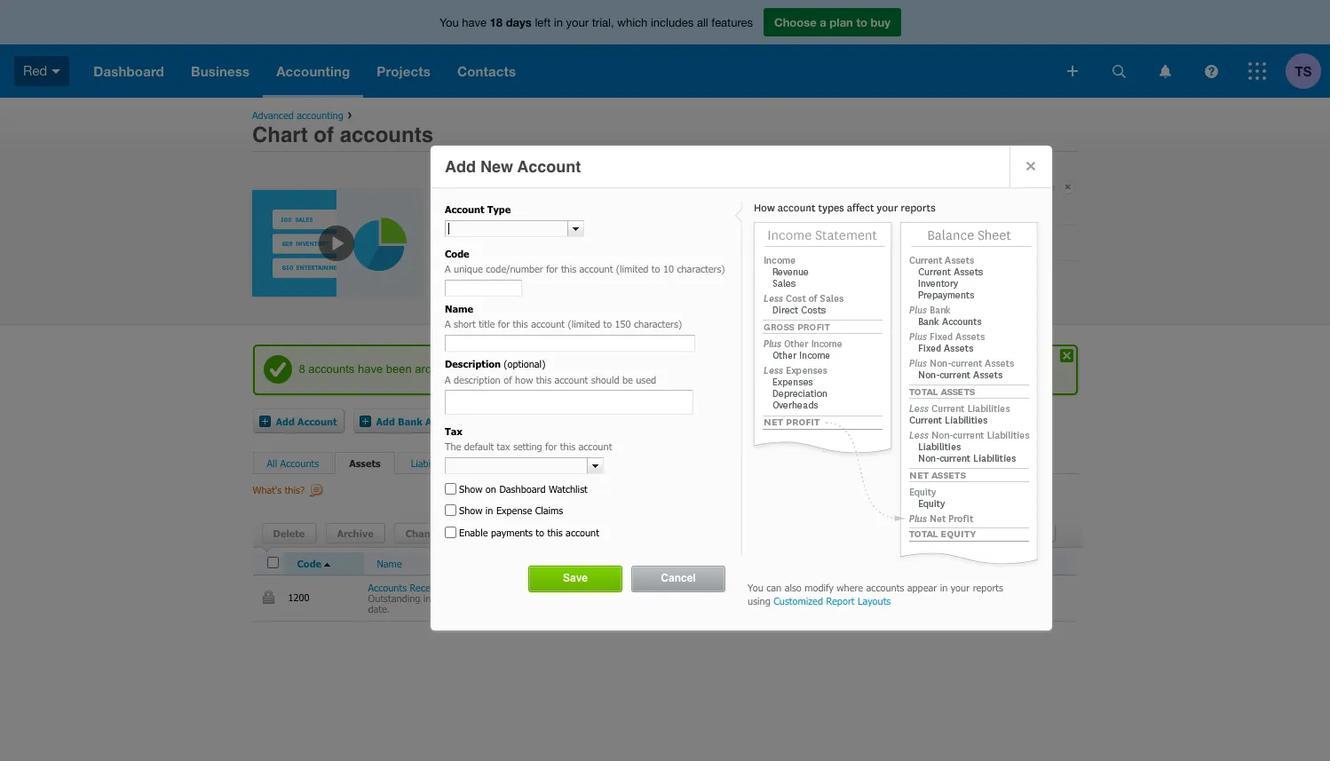 Task type: vqa. For each thing, say whether or not it's contained in the screenshot.
fifth Price from the bottom
no



Task type: locate. For each thing, give the bounding box(es) containing it.
choose a plan to buy
[[775, 15, 891, 29]]

0 vertical spatial you
[[440, 16, 459, 29]]

accounts down ›
[[340, 123, 434, 147]]

None checkbox
[[267, 557, 279, 568]]

characters)
[[677, 263, 725, 275], [634, 318, 682, 330]]

1 vertical spatial chart
[[783, 197, 822, 215]]

None text field
[[446, 221, 568, 236], [445, 280, 522, 297], [445, 335, 696, 352], [770, 525, 994, 542], [446, 221, 568, 236], [445, 280, 522, 297], [445, 335, 696, 352], [770, 525, 994, 542]]

1 vertical spatial your
[[811, 233, 842, 251]]

to left 150
[[604, 318, 612, 330]]

0 horizontal spatial name
[[377, 558, 402, 569]]

1 vertical spatial (limited
[[568, 318, 601, 330]]

categorise
[[434, 197, 512, 215]]

the left 'chart'
[[654, 270, 676, 288]]

0 vertical spatial code
[[445, 248, 470, 259]]

1 horizontal spatial name
[[445, 303, 474, 314]]

2 vertical spatial your
[[951, 582, 970, 593]]

your inside you have 18 days left in your trial, which includes all features
[[566, 16, 589, 29]]

payments
[[491, 526, 533, 538]]

account up the
[[426, 415, 465, 427]]

have left "18"
[[462, 16, 487, 29]]

in inside you have 18 days left in your trial, which includes all features
[[554, 16, 563, 29]]

archived
[[415, 362, 459, 375]]

0 vertical spatial a
[[445, 263, 451, 275]]

0 vertical spatial tax
[[445, 425, 463, 437]]

1 a from the top
[[445, 263, 451, 275]]

expenses
[[538, 457, 578, 469]]

how inside description (optional) a description of how this account should be used
[[515, 374, 533, 385]]

0 horizontal spatial code
[[297, 558, 322, 569]]

2 horizontal spatial add
[[445, 157, 476, 176]]

a left 'unique'
[[445, 263, 451, 275]]

export
[[662, 415, 695, 427]]

hide help link
[[1009, 177, 1076, 197]]

characters) right 10
[[677, 263, 725, 275]]

svg image
[[1113, 64, 1126, 78], [1160, 64, 1171, 78], [52, 69, 61, 74]]

account down draw
[[580, 263, 613, 275]]

for down draw
[[547, 263, 558, 275]]

full
[[758, 197, 778, 215]]

all accounts link
[[267, 457, 319, 469]]

the left client
[[596, 592, 610, 604]]

yet
[[691, 592, 704, 604]]

accounts right all
[[280, 457, 319, 469]]

account up financial
[[445, 203, 485, 215]]

1200
[[288, 592, 313, 603]]

name for name a short title for this account (limited to 150 characters)
[[445, 303, 474, 314]]

the
[[445, 441, 461, 453]]

10
[[664, 263, 674, 275]]

0 vertical spatial accounts
[[280, 457, 319, 469]]

account
[[658, 233, 714, 251], [580, 263, 613, 275], [531, 318, 565, 330], [555, 374, 588, 385], [579, 441, 612, 453], [566, 526, 600, 538]]

to left 10
[[652, 263, 661, 275]]

2 horizontal spatial your
[[951, 582, 970, 593]]

no accounts selected
[[510, 526, 601, 537]]

advanced
[[252, 109, 294, 121]]

company
[[478, 592, 516, 604]]

using
[[748, 595, 771, 607]]

accounts
[[280, 457, 319, 469], [368, 582, 407, 593]]

1 vertical spatial code
[[297, 558, 322, 569]]

of right full
[[826, 197, 840, 215]]

add for add account
[[276, 415, 295, 427]]

1 vertical spatial accounts
[[368, 582, 407, 593]]

current
[[841, 592, 873, 603]]

(limited inside name a short title for this account (limited to 150 characters)
[[568, 318, 601, 330]]

name link
[[377, 558, 402, 569]]

financial reports draw on each account to show how your business is performing
[[434, 233, 1007, 251]]

of inside description (optional) a description of how this account should be used
[[504, 374, 512, 385]]

this down (optional) at the top left of page
[[536, 374, 552, 385]]

how down (optional) at the top left of page
[[515, 374, 533, 385]]

1 tax from the top
[[445, 425, 463, 437]]

18
[[490, 15, 503, 29]]

of down "accounting"
[[314, 123, 334, 147]]

tax the default tax setting for this account
[[445, 425, 612, 453]]

a for a unique code/number for this account (limited to 10 characters)
[[445, 263, 451, 275]]

in inside accounts receivable outstanding invoices the company has issued out to the client but has not yet received in cash at balance date.
[[746, 592, 754, 604]]

account left should
[[555, 374, 588, 385]]

1 vertical spatial reports
[[973, 582, 1004, 593]]

name up short on the left top of page
[[445, 303, 474, 314]]

about
[[521, 270, 561, 288]]

hide
[[1009, 181, 1031, 193]]

1 vertical spatial tax
[[445, 527, 463, 539]]

chart inside advanced accounting › chart of accounts
[[252, 123, 308, 147]]

assets link
[[349, 457, 381, 469]]

you left "18"
[[440, 16, 459, 29]]

svg image inside red popup button
[[52, 69, 61, 74]]

to right out
[[584, 592, 593, 604]]

a
[[820, 15, 827, 29]]

in right appear
[[941, 582, 948, 593]]

1 vertical spatial how
[[515, 374, 533, 385]]

archive link
[[326, 523, 385, 543]]

accounting
[[297, 109, 344, 121]]

code up 'unique'
[[445, 248, 470, 259]]

(limited down each
[[616, 263, 649, 275]]

2 horizontal spatial svg image
[[1160, 64, 1171, 78]]

reports inside you can also modify where accounts appear in your reports using
[[973, 582, 1004, 593]]

Show on Dashboard Watchlist checkbox
[[445, 483, 457, 495]]

tax up the
[[445, 425, 463, 437]]

accounts up layouts
[[867, 582, 905, 593]]

your down chart of accounts link
[[811, 233, 842, 251]]

0 horizontal spatial accounts
[[280, 457, 319, 469]]

0 vertical spatial characters)
[[677, 263, 725, 275]]

(limited for 10
[[616, 263, 649, 275]]

1 vertical spatial for
[[498, 318, 510, 330]]

0 vertical spatial for
[[547, 263, 558, 275]]

chart right full
[[783, 197, 822, 215]]

1 vertical spatial show
[[459, 505, 483, 516]]

8
[[299, 362, 305, 375]]

1 vertical spatial have
[[358, 362, 383, 375]]

to left buy
[[857, 15, 868, 29]]

0 vertical spatial show
[[459, 483, 483, 495]]

in left cash
[[746, 592, 754, 604]]

1 horizontal spatial code
[[445, 248, 470, 259]]

0 vertical spatial chart
[[252, 123, 308, 147]]

for inside code a unique code/number for this account (limited to 10 characters)
[[547, 263, 558, 275]]

change tax rate link
[[394, 523, 501, 543]]

0 horizontal spatial you
[[440, 16, 459, 29]]

account down 'import'
[[579, 441, 612, 453]]

your inside you can also modify where accounts appear in your reports using
[[951, 582, 970, 593]]

add left bank
[[376, 415, 395, 427]]

been
[[386, 362, 412, 375]]

also
[[785, 582, 802, 593]]

this down claims
[[548, 526, 563, 538]]

you
[[440, 16, 459, 29], [748, 582, 764, 593]]

Enable payments to this account checkbox
[[445, 526, 457, 538]]

add left new
[[445, 157, 476, 176]]

account down about
[[531, 318, 565, 330]]

archive
[[337, 527, 374, 539]]

0 horizontal spatial the
[[461, 592, 475, 604]]

1 horizontal spatial (limited
[[616, 263, 649, 275]]

reports down search button
[[973, 582, 1004, 593]]

should
[[591, 374, 620, 385]]

this right title
[[513, 318, 528, 330]]

for inside name a short title for this account (limited to 150 characters)
[[498, 318, 510, 330]]

0 vertical spatial name
[[445, 303, 474, 314]]

a inside name a short title for this account (limited to 150 characters)
[[445, 318, 451, 330]]

of down (optional) at the top left of page
[[504, 374, 512, 385]]

1 horizontal spatial add
[[376, 415, 395, 427]]

2 has from the left
[[656, 592, 671, 604]]

a left "description"
[[445, 374, 451, 385]]

for right title
[[498, 318, 510, 330]]

has left not
[[656, 592, 671, 604]]

code inside code a unique code/number for this account (limited to 10 characters)
[[445, 248, 470, 259]]

(limited inside code a unique code/number for this account (limited to 10 characters)
[[616, 263, 649, 275]]

where
[[837, 582, 864, 593]]

0 horizontal spatial chart
[[252, 123, 308, 147]]

account up 10
[[658, 233, 714, 251]]

you inside you have 18 days left in your trial, which includes all features
[[440, 16, 459, 29]]

code up 1200
[[297, 558, 322, 569]]

2 a from the top
[[445, 318, 451, 330]]

this down draw
[[561, 263, 577, 275]]

0 vertical spatial (limited
[[616, 263, 649, 275]]

show right show on dashboard watchlist option
[[459, 483, 483, 495]]

2 vertical spatial for
[[546, 441, 557, 453]]

liabilities
[[411, 457, 451, 469]]

how right show
[[778, 233, 807, 251]]

show for show on dashboard watchlist
[[459, 483, 483, 495]]

this inside name a short title for this account (limited to 150 characters)
[[513, 318, 528, 330]]

1 vertical spatial name
[[377, 558, 402, 569]]

1 vertical spatial you
[[748, 582, 764, 593]]

pdf
[[533, 415, 552, 427]]

1 vertical spatial a
[[445, 318, 451, 330]]

0 vertical spatial on
[[596, 233, 614, 251]]

0 horizontal spatial (limited
[[568, 318, 601, 330]]

transaction
[[560, 197, 638, 215]]

0 horizontal spatial have
[[358, 362, 383, 375]]

chart
[[252, 123, 308, 147], [783, 197, 822, 215]]

in left expense
[[486, 505, 494, 516]]

have inside you have 18 days left in your trial, which includes all features
[[462, 16, 487, 29]]

reports
[[503, 233, 553, 251], [973, 582, 1004, 593]]

for up expenses at left
[[546, 441, 557, 453]]

2 horizontal spatial svg image
[[1249, 62, 1267, 80]]

(optional)
[[504, 358, 546, 370]]

2 horizontal spatial the
[[654, 270, 676, 288]]

1 vertical spatial characters)
[[634, 318, 682, 330]]

to left show
[[718, 233, 731, 251]]

your right appear
[[951, 582, 970, 593]]

chart down "advanced"
[[252, 123, 308, 147]]

your
[[566, 16, 589, 29], [811, 233, 842, 251], [951, 582, 970, 593]]

name inside name a short title for this account (limited to 150 characters)
[[445, 303, 474, 314]]

layouts
[[858, 595, 891, 607]]

watchlist
[[549, 483, 588, 495]]

0 horizontal spatial how
[[515, 374, 533, 385]]

for inside tax the default tax setting for this account
[[546, 441, 557, 453]]

svg image
[[1249, 62, 1267, 80], [1205, 64, 1218, 78], [1068, 66, 1079, 76]]

1 horizontal spatial reports
[[973, 582, 1004, 593]]

for
[[547, 263, 558, 275], [498, 318, 510, 330], [546, 441, 557, 453]]

1 horizontal spatial on
[[596, 233, 614, 251]]

1 horizontal spatial accounts
[[368, 582, 407, 593]]

add for add bank account
[[376, 415, 395, 427]]

the right invoices
[[461, 592, 475, 604]]

2 show from the top
[[459, 505, 483, 516]]

show right show in expense claims option
[[459, 505, 483, 516]]

delete link
[[262, 523, 317, 543]]

tax down show in expense claims option
[[445, 527, 463, 539]]

you up using
[[748, 582, 764, 593]]

you inside you can also modify where accounts appear in your reports using
[[748, 582, 764, 593]]

1 horizontal spatial has
[[656, 592, 671, 604]]

1 horizontal spatial the
[[596, 592, 610, 604]]

issued
[[537, 592, 564, 604]]

advanced accounting › chart of accounts
[[252, 107, 434, 147]]

2 vertical spatial a
[[445, 374, 451, 385]]

add up all accounts link
[[276, 415, 295, 427]]

red
[[23, 63, 47, 78]]

0 horizontal spatial your
[[566, 16, 589, 29]]

accounts inside advanced accounting › chart of accounts
[[340, 123, 434, 147]]

default
[[464, 441, 494, 453]]

this up expenses at left
[[560, 441, 576, 453]]

have left been
[[358, 362, 383, 375]]

150
[[615, 318, 631, 330]]

on right draw
[[596, 233, 614, 251]]

3 a from the top
[[445, 374, 451, 385]]

buy
[[871, 15, 891, 29]]

business
[[847, 233, 910, 251]]

in right the left
[[554, 16, 563, 29]]

0 vertical spatial your
[[566, 16, 589, 29]]

0 vertical spatial have
[[462, 16, 487, 29]]

of right 'chart'
[[721, 270, 734, 288]]

performing
[[930, 233, 1007, 251]]

name up accounts receivable link
[[377, 558, 402, 569]]

characters) right 150
[[634, 318, 682, 330]]

you have 18 days left in your trial, which includes all features
[[440, 15, 753, 29]]

accounts up date.
[[368, 582, 407, 593]]

(limited left 150
[[568, 318, 601, 330]]

accounts
[[340, 123, 434, 147], [844, 197, 908, 215], [738, 270, 802, 288], [309, 362, 355, 375], [524, 526, 562, 537], [867, 582, 905, 593]]

a inside code a unique code/number for this account (limited to 10 characters)
[[445, 263, 451, 275]]

None text field
[[445, 390, 694, 415], [446, 458, 587, 473], [445, 390, 694, 415], [446, 458, 587, 473]]

1 show from the top
[[459, 483, 483, 495]]

characters) inside code a unique code/number for this account (limited to 10 characters)
[[677, 263, 725, 275]]

you can also modify where accounts appear in your reports using
[[748, 582, 1004, 607]]

0 horizontal spatial has
[[519, 592, 534, 604]]

date.
[[368, 603, 390, 615]]

chart of accounts link
[[783, 197, 908, 215]]

1 horizontal spatial have
[[462, 16, 487, 29]]

account type
[[445, 203, 511, 215]]

a left short on the left top of page
[[445, 318, 451, 330]]

reports up code/number
[[503, 233, 553, 251]]

the for customizing
[[654, 270, 676, 288]]

1 horizontal spatial you
[[748, 582, 764, 593]]

the for invoices
[[461, 592, 475, 604]]

choose
[[775, 15, 817, 29]]

enable payments to this account
[[459, 526, 600, 538]]

has left issued at left
[[519, 592, 534, 604]]

plan
[[830, 15, 854, 29]]

0 vertical spatial reports
[[503, 233, 553, 251]]

on down the equity
[[486, 483, 497, 495]]

1 horizontal spatial your
[[811, 233, 842, 251]]

add bank account
[[376, 415, 465, 427]]

image of account type hierarchy image
[[735, 202, 1044, 568]]

accounts inside accounts receivable outstanding invoices the company has issued out to the client but has not yet received in cash at balance date.
[[368, 582, 407, 593]]

name for name
[[377, 558, 402, 569]]

your left trial,
[[566, 16, 589, 29]]

0 horizontal spatial add
[[276, 415, 295, 427]]

a inside description (optional) a description of how this account should be used
[[445, 374, 451, 385]]

1 horizontal spatial chart
[[783, 197, 822, 215]]

1 horizontal spatial how
[[778, 233, 807, 251]]

(limited
[[616, 263, 649, 275], [568, 318, 601, 330]]

1 vertical spatial on
[[486, 483, 497, 495]]

advanced accounting link
[[252, 109, 344, 121]]

0 horizontal spatial svg image
[[52, 69, 61, 74]]

import
[[585, 415, 620, 427]]

xero
[[659, 197, 693, 215]]

characters) inside name a short title for this account (limited to 150 characters)
[[634, 318, 682, 330]]



Task type: describe. For each thing, give the bounding box(es) containing it.
rate
[[466, 527, 489, 539]]

customizing
[[565, 270, 650, 288]]

characters) for a short title for this account (limited to 150 characters)
[[634, 318, 682, 330]]

description
[[454, 374, 501, 385]]

customized report layouts
[[774, 595, 891, 607]]

modify
[[805, 582, 834, 593]]

accounts receivable link
[[368, 582, 456, 593]]

to inside ts banner
[[857, 15, 868, 29]]

account down watchlist
[[566, 526, 600, 538]]

save
[[563, 572, 588, 584]]

receivable
[[410, 582, 456, 593]]

features
[[712, 16, 753, 29]]

is
[[914, 233, 926, 251]]

account up 'all accounts'
[[298, 415, 337, 427]]

dashboard
[[500, 483, 546, 495]]

2 tax from the top
[[445, 527, 463, 539]]

for for title
[[498, 318, 510, 330]]

to inside name a short title for this account (limited to 150 characters)
[[604, 318, 612, 330]]

appear
[[908, 582, 937, 593]]

you for 18
[[440, 16, 459, 29]]

(limited for 150
[[568, 318, 601, 330]]

add account link
[[253, 408, 344, 433]]

every
[[516, 197, 555, 215]]

but
[[639, 592, 653, 604]]

code/number
[[486, 263, 543, 275]]

add account
[[276, 415, 337, 427]]

liabilities link
[[411, 457, 451, 469]]

description
[[445, 358, 501, 370]]

short
[[454, 318, 476, 330]]

no
[[510, 526, 521, 537]]

change
[[406, 527, 443, 539]]

code a unique code/number for this account (limited to 10 characters)
[[445, 248, 725, 275]]

Show in Expense Claims checkbox
[[445, 505, 457, 516]]

0 vertical spatial how
[[778, 233, 807, 251]]

this inside description (optional) a description of how this account should be used
[[536, 374, 552, 385]]

show for show in expense claims
[[459, 505, 483, 516]]

delete
[[273, 527, 305, 539]]

add for add new account
[[445, 157, 476, 176]]

0 horizontal spatial reports
[[503, 233, 553, 251]]

what's this?
[[253, 484, 305, 496]]

accounts down show
[[738, 270, 802, 288]]

1 horizontal spatial svg image
[[1113, 64, 1126, 78]]

a for a short title for this account (limited to 150 characters)
[[445, 318, 451, 330]]

search
[[1010, 526, 1043, 538]]

description (optional) a description of how this account should be used
[[445, 358, 657, 385]]

add new account
[[445, 157, 581, 176]]

1 has from the left
[[519, 592, 534, 604]]

setting
[[513, 441, 543, 453]]

add bank account link
[[353, 408, 472, 433]]

draw
[[557, 233, 592, 251]]

this?
[[285, 484, 305, 496]]

chart
[[681, 270, 716, 288]]

equity
[[481, 457, 507, 469]]

our
[[730, 197, 754, 215]]

accounts up business
[[844, 197, 908, 215]]

0 horizontal spatial on
[[486, 483, 497, 495]]

this inside tax the default tax setting for this account
[[560, 441, 576, 453]]

account inside name a short title for this account (limited to 150 characters)
[[531, 318, 565, 330]]

tax inside tax the default tax setting for this account
[[445, 425, 463, 437]]

asset
[[876, 592, 899, 603]]

customized
[[774, 595, 824, 607]]

change tax rate
[[406, 527, 489, 539]]

of inside advanced accounting › chart of accounts
[[314, 123, 334, 147]]

cancel
[[661, 572, 696, 584]]

selected
[[565, 526, 601, 537]]

financial
[[434, 233, 498, 251]]

not
[[674, 592, 688, 604]]

print pdf
[[506, 415, 552, 427]]

print pdf link
[[481, 408, 559, 433]]

name a short title for this account (limited to 150 characters)
[[445, 303, 682, 330]]

cash
[[757, 592, 777, 604]]

days
[[506, 15, 532, 29]]

to inside code a unique code/number for this account (limited to 10 characters)
[[652, 263, 661, 275]]

you for also
[[748, 582, 764, 593]]

accounts down claims
[[524, 526, 562, 537]]

account up every
[[518, 157, 581, 176]]

title
[[479, 318, 495, 330]]

characters) for a unique code/number for this account (limited to 10 characters)
[[677, 263, 725, 275]]

in left xero
[[642, 197, 655, 215]]

unique
[[454, 263, 483, 275]]

each
[[618, 233, 653, 251]]

accounts right 8
[[309, 362, 355, 375]]

›
[[348, 107, 352, 122]]

claims
[[535, 505, 563, 516]]

current asset
[[841, 592, 902, 603]]

for for code/number
[[547, 263, 558, 275]]

to down claims
[[536, 526, 545, 538]]

includes
[[651, 16, 694, 29]]

red button
[[0, 44, 80, 98]]

revenue
[[608, 457, 645, 469]]

hide help
[[1009, 181, 1056, 193]]

0 horizontal spatial svg image
[[1068, 66, 1079, 76]]

account inside description (optional) a description of how this account should be used
[[555, 374, 588, 385]]

client
[[613, 592, 636, 604]]

in inside you can also modify where accounts appear in your reports using
[[941, 582, 948, 593]]

show in expense claims
[[459, 505, 563, 516]]

this inside code a unique code/number for this account (limited to 10 characters)
[[561, 263, 577, 275]]

accounts receivable outstanding invoices the company has issued out to the client but has not yet received in cash at balance date.
[[368, 582, 824, 615]]

what's
[[253, 484, 282, 496]]

expense
[[497, 505, 532, 516]]

type
[[488, 203, 511, 215]]

balance
[[791, 592, 824, 604]]

out
[[567, 592, 581, 604]]

new
[[481, 157, 514, 176]]

code for code
[[297, 558, 322, 569]]

ts banner
[[0, 0, 1331, 98]]

what's this? link
[[253, 484, 324, 509]]

bank
[[398, 415, 423, 427]]

code for code a unique code/number for this account (limited to 10 characters)
[[445, 248, 470, 259]]

to inside accounts receivable outstanding invoices the company has issued out to the client but has not yet received in cash at balance date.
[[584, 592, 593, 604]]

show
[[736, 233, 773, 251]]

invoices
[[424, 592, 458, 604]]

account inside tax the default tax setting for this account
[[579, 441, 612, 453]]

tax
[[497, 441, 510, 453]]

learn more link
[[434, 270, 516, 288]]

which
[[618, 16, 648, 29]]

accounts inside you can also modify where accounts appear in your reports using
[[867, 582, 905, 593]]

learn
[[434, 270, 475, 288]]

you cannot delete/archive system accounts. image
[[263, 591, 274, 604]]

more
[[480, 270, 516, 288]]

1 horizontal spatial svg image
[[1205, 64, 1218, 78]]

account inside code a unique code/number for this account (limited to 10 characters)
[[580, 263, 613, 275]]



